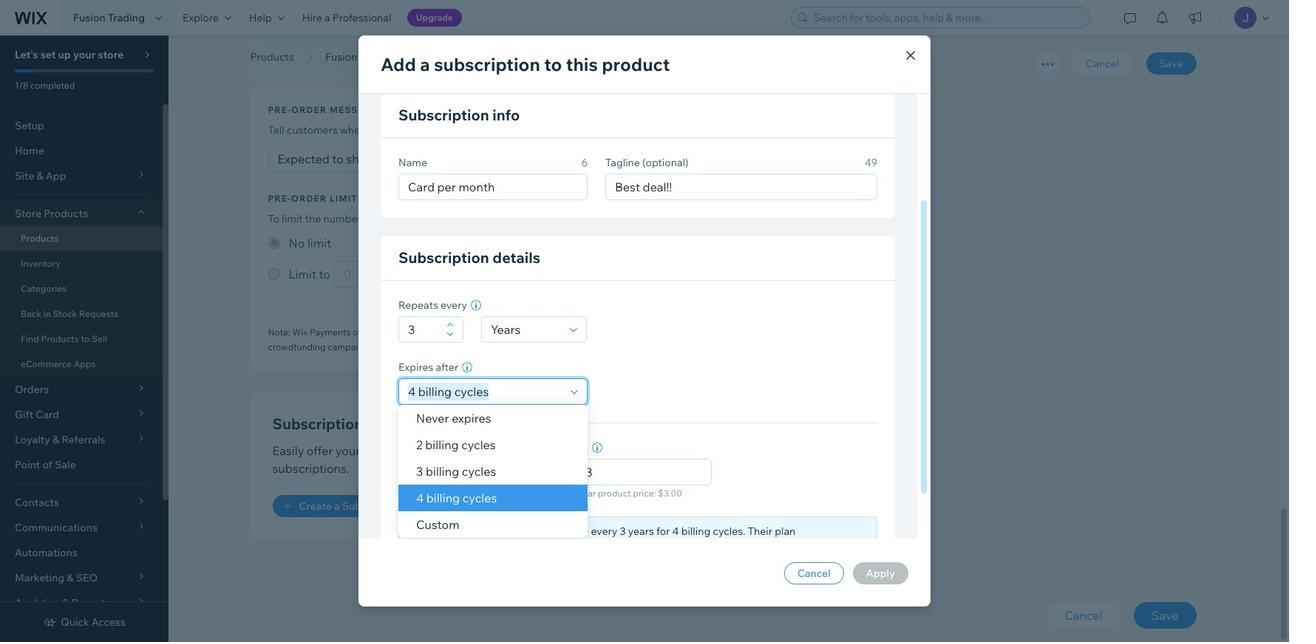 Task type: locate. For each thing, give the bounding box(es) containing it.
0 horizontal spatial 3
[[416, 464, 423, 479]]

a right create
[[334, 500, 340, 513]]

4 up custom
[[416, 491, 424, 506]]

4
[[416, 491, 424, 506], [672, 525, 679, 538]]

products link down store products
[[0, 226, 163, 251]]

cycles
[[461, 438, 496, 452], [462, 464, 496, 479], [463, 491, 497, 506]]

ecommerce
[[21, 359, 72, 370]]

0 horizontal spatial to
[[81, 333, 90, 345]]

2 horizontal spatial pre-
[[465, 213, 485, 226]]

1 vertical spatial 12
[[483, 539, 493, 552]]

to left sell
[[81, 333, 90, 345]]

2 vertical spatial when
[[457, 327, 479, 338]]

2 vertical spatial order
[[291, 193, 327, 204]]

to inside the find products to sell link
[[81, 333, 90, 345]]

1 vertical spatial 3
[[620, 525, 626, 538]]

1 vertical spatial to
[[81, 333, 90, 345]]

expires after
[[398, 361, 459, 374]]

this inside let customers buy this product before it's released or when it's out of stock. learn about pre-order
[[373, 36, 393, 51]]

cycles for 3 billing cycles
[[462, 464, 496, 479]]

1 horizontal spatial pre-
[[411, 327, 428, 338]]

every left "years"
[[591, 525, 618, 538]]

1 horizontal spatial to
[[544, 53, 562, 75]]

billing inside your customers will be charged $3.00 every 3 years for 4 billing cycles. their plan will expire after 12 years.
[[681, 525, 711, 538]]

$
[[574, 465, 581, 480], [486, 466, 492, 479]]

cycles down '$' button
[[463, 491, 497, 506]]

12
[[619, 327, 628, 338], [483, 539, 493, 552]]

1 vertical spatial subscription
[[398, 248, 489, 267]]

pre- for to limit the number of items available for pre-order, start tracking this product's inventory.
[[268, 193, 291, 204]]

of left the items
[[364, 213, 373, 226]]

0 horizontal spatial every
[[441, 299, 467, 312]]

order
[[359, 54, 389, 68], [291, 105, 327, 116], [291, 193, 327, 204]]

be
[[447, 124, 460, 137], [503, 525, 516, 538]]

0 vertical spatial 4
[[416, 491, 424, 506]]

0 number field
[[404, 460, 469, 485], [581, 460, 707, 485]]

limit up the number
[[330, 193, 358, 204]]

1 vertical spatial fusion
[[325, 50, 357, 64]]

a right part
[[830, 327, 835, 338]]

select field up 'expires'
[[404, 379, 566, 404]]

1 horizontal spatial products
[[497, 327, 534, 338]]

$ up "4 billing cycles" option
[[486, 466, 492, 479]]

a inside button
[[334, 500, 340, 513]]

12 left years.
[[483, 539, 493, 552]]

fusion left toy
[[325, 50, 357, 64]]

e.g., Coffee of the Month field
[[404, 174, 583, 200]]

products right store
[[44, 207, 88, 220]]

or inside let customers buy this product before it's released or when it's out of stock. learn about pre-order
[[549, 36, 560, 51]]

fusion left trading
[[73, 11, 106, 24]]

product inside let customers buy this product before it's released or when it's out of stock. learn about pre-order
[[395, 36, 439, 51]]

subscription inside button
[[342, 500, 405, 513]]

inventory
[[21, 258, 61, 269]]

fusion
[[73, 11, 106, 24], [325, 50, 357, 64]]

cancel for bottom "cancel" button
[[1065, 609, 1103, 624]]

your inside easily offer your products on a recurring basis with subscriptions.
[[336, 444, 360, 459]]

1 horizontal spatial 12
[[619, 327, 628, 338]]

subscription for subscription info
[[398, 106, 489, 124]]

every up orders
[[441, 299, 467, 312]]

shipped
[[462, 124, 501, 137]]

1 horizontal spatial fusion
[[325, 50, 357, 64]]

after
[[436, 361, 459, 374], [458, 539, 480, 552]]

supports
[[372, 327, 409, 338]]

professional
[[333, 11, 392, 24]]

0 vertical spatial learn
[[268, 54, 299, 68]]

0 horizontal spatial limit
[[282, 213, 303, 226]]

0 horizontal spatial it's
[[481, 36, 496, 51]]

create a subscription button
[[272, 496, 418, 518]]

when down message
[[340, 124, 366, 137]]

1 horizontal spatial learn
[[699, 213, 726, 226]]

0 vertical spatial pre-
[[337, 54, 359, 68]]

fusion for fusion toy
[[325, 50, 357, 64]]

pre- up to
[[268, 193, 291, 204]]

customers inside let customers buy this product before it's released or when it's out of stock. learn about pre-order
[[288, 36, 347, 51]]

1 pre- from the top
[[268, 105, 291, 116]]

product up add
[[395, 36, 439, 51]]

recurring
[[441, 444, 492, 459]]

3 inside list box
[[416, 464, 423, 479]]

cycles inside option
[[463, 491, 497, 506]]

0 horizontal spatial products link
[[0, 226, 163, 251]]

completed
[[30, 80, 75, 91]]

will down your
[[408, 539, 424, 552]]

1 vertical spatial for
[[657, 525, 670, 538]]

product up the name
[[388, 124, 427, 137]]

when right orders
[[457, 327, 479, 338]]

$3.00 inside your customers will be charged $3.00 every 3 years for 4 billing cycles. their plan will expire after 12 years.
[[560, 525, 589, 538]]

product's
[[602, 213, 647, 226]]

be up years.
[[503, 525, 516, 538]]

date,
[[730, 327, 750, 338]]

0 vertical spatial for
[[449, 213, 463, 226]]

0 vertical spatial will
[[429, 124, 445, 137]]

$ up regular
[[574, 465, 581, 480]]

released
[[499, 36, 546, 51]]

billing left cycles.
[[681, 525, 711, 538]]

2 0 number field from the left
[[581, 460, 707, 485]]

1 vertical spatial customers
[[287, 124, 338, 137]]

1 vertical spatial limit
[[282, 213, 303, 226]]

products left 2
[[363, 444, 413, 459]]

2 vertical spatial cycles
[[463, 491, 497, 506]]

tell
[[268, 124, 284, 137]]

the down pre-order limit
[[305, 213, 321, 226]]

store
[[15, 207, 41, 220]]

of left sale at the left
[[42, 458, 52, 472]]

basis
[[494, 444, 523, 459]]

pre- down repeats
[[411, 327, 428, 338]]

2 pre- from the top
[[268, 193, 291, 204]]

product
[[395, 36, 439, 51], [602, 53, 670, 75], [388, 124, 427, 137], [598, 488, 631, 499]]

be inside your customers will be charged $3.00 every 3 years for 4 billing cycles. their plan will expire after 12 years.
[[503, 525, 516, 538]]

for inside subscriptions 'form'
[[449, 213, 463, 226]]

3 down on
[[416, 464, 423, 479]]

for right "years"
[[657, 525, 670, 538]]

help
[[249, 11, 272, 24]]

will left shipped at the top left
[[429, 124, 445, 137]]

hire a professional link
[[293, 0, 400, 35]]

of inside let customers buy this product before it's released or when it's out of stock. learn about pre-order
[[634, 36, 645, 51]]

$3.00 right charged
[[560, 525, 589, 538]]

pre-
[[268, 105, 291, 116], [268, 193, 291, 204]]

limit right to
[[282, 213, 303, 226]]

a right add
[[420, 53, 430, 75]]

products link down help button
[[243, 50, 301, 64]]

billing up custom
[[426, 491, 460, 506]]

billing inside option
[[426, 491, 460, 506]]

1 vertical spatial order
[[291, 105, 327, 116]]

0 vertical spatial when
[[563, 36, 593, 51]]

order down the buy
[[359, 54, 389, 68]]

subscription up the name
[[398, 106, 489, 124]]

1 horizontal spatial your
[[336, 444, 360, 459]]

pre- down e.g., coffee of the month field
[[465, 213, 485, 226]]

of right part
[[820, 327, 828, 338]]

a
[[325, 11, 330, 24], [420, 53, 430, 75], [830, 327, 835, 338], [432, 444, 439, 459], [334, 500, 340, 513]]

when inside note: wix payments only supports pre-orders when the products are delivered within 12 months of the purchase date, and are not part of a crowdfunding campaign.
[[457, 327, 479, 338]]

or for released
[[549, 36, 560, 51]]

easily
[[272, 444, 304, 459]]

your right offer on the left bottom
[[336, 444, 360, 459]]

Select field
[[486, 317, 565, 342], [404, 379, 566, 404]]

are left delivered
[[536, 327, 549, 338]]

0 horizontal spatial 4
[[416, 491, 424, 506]]

cycles.
[[713, 525, 746, 538]]

1 horizontal spatial it's
[[595, 36, 611, 51]]

products down help button
[[250, 50, 294, 64]]

1 horizontal spatial limit
[[330, 193, 358, 204]]

automations link
[[0, 540, 163, 566]]

fusion trading
[[73, 11, 145, 24]]

0 horizontal spatial will
[[408, 539, 424, 552]]

message
[[330, 105, 378, 116]]

pre- left toy
[[337, 54, 359, 68]]

cycles down recurring
[[462, 464, 496, 479]]

1 horizontal spatial 0 number field
[[581, 460, 707, 485]]

or for shipped
[[504, 124, 514, 137]]

0 vertical spatial $3.00
[[658, 488, 682, 499]]

cancel for the topmost "cancel" button
[[1086, 57, 1119, 70]]

1 vertical spatial $3.00
[[560, 525, 589, 538]]

cycles down 'expires'
[[461, 438, 496, 452]]

are left not
[[770, 327, 783, 338]]

learn
[[268, 54, 299, 68], [699, 213, 726, 226]]

subscription right create
[[342, 500, 405, 513]]

quick access button
[[43, 616, 125, 629]]

or right released
[[549, 36, 560, 51]]

pre- for tell customers when this product will be shipped or delivered.
[[268, 105, 291, 116]]

customers down pre-order message
[[287, 124, 338, 137]]

customers up about
[[288, 36, 347, 51]]

billing right 2
[[425, 438, 459, 452]]

0 horizontal spatial when
[[340, 124, 366, 137]]

items
[[376, 213, 402, 226]]

0 horizontal spatial learn
[[268, 54, 299, 68]]

$3.00 right 'price:'
[[658, 488, 682, 499]]

0 horizontal spatial products
[[363, 444, 413, 459]]

find products to sell
[[21, 333, 107, 345]]

be left shipped at the top left
[[447, 124, 460, 137]]

the right orders
[[481, 327, 495, 338]]

1 horizontal spatial when
[[457, 327, 479, 338]]

1 vertical spatial 4
[[672, 525, 679, 538]]

repeats
[[398, 299, 438, 312]]

2 horizontal spatial the
[[674, 327, 688, 338]]

0 horizontal spatial 0 number field
[[404, 460, 469, 485]]

products up "ecommerce apps" on the left of the page
[[41, 333, 79, 345]]

0 horizontal spatial for
[[449, 213, 463, 226]]

when inside let customers buy this product before it's released or when it's out of stock. learn about pre-order
[[563, 36, 593, 51]]

are
[[536, 327, 549, 338], [770, 327, 783, 338]]

how
[[728, 213, 749, 226]]

0 vertical spatial be
[[447, 124, 460, 137]]

subscription down the available
[[398, 248, 489, 267]]

0 vertical spatial cancel
[[1086, 57, 1119, 70]]

expires
[[398, 361, 434, 374]]

ecommerce apps link
[[0, 352, 163, 377]]

it's up subscription
[[481, 36, 496, 51]]

1 vertical spatial cycles
[[462, 464, 496, 479]]

home
[[15, 144, 44, 157]]

0 vertical spatial your
[[73, 48, 96, 61]]

1/8 completed
[[15, 80, 75, 91]]

subscription details
[[398, 248, 540, 267]]

billing down on
[[426, 464, 459, 479]]

pre- up tell
[[268, 105, 291, 116]]

for right the available
[[449, 213, 463, 226]]

customers inside your customers will be charged $3.00 every 3 years for 4 billing cycles. their plan will expire after 12 years.
[[432, 525, 483, 538]]

1 horizontal spatial be
[[503, 525, 516, 538]]

billing for 4
[[426, 491, 460, 506]]

12 right within
[[619, 327, 628, 338]]

order left message
[[291, 105, 327, 116]]

setup link
[[0, 113, 163, 138]]

2 vertical spatial subscription
[[342, 500, 405, 513]]

when left out
[[563, 36, 593, 51]]

pre-
[[337, 54, 359, 68], [465, 213, 485, 226], [411, 327, 428, 338]]

fusion inside subscriptions 'form'
[[325, 50, 357, 64]]

to
[[268, 213, 280, 226]]

will up years.
[[485, 525, 501, 538]]

in
[[43, 308, 51, 319]]

learn down let
[[268, 54, 299, 68]]

discount
[[398, 441, 442, 455]]

sidebar element
[[0, 35, 169, 642]]

let customers buy this product before it's released or when it's out of stock. learn about pre-order
[[268, 36, 681, 68]]

0 vertical spatial products
[[497, 327, 534, 338]]

after inside your customers will be charged $3.00 every 3 years for 4 billing cycles. their plan will expire after 12 years.
[[458, 539, 480, 552]]

0 horizontal spatial fusion
[[73, 11, 106, 24]]

option group
[[268, 235, 852, 288]]

the
[[305, 213, 321, 226], [481, 327, 495, 338], [674, 327, 688, 338]]

1 horizontal spatial are
[[770, 327, 783, 338]]

2 vertical spatial pre-
[[411, 327, 428, 338]]

to down released
[[544, 53, 562, 75]]

customers up expire
[[432, 525, 483, 538]]

or
[[549, 36, 560, 51], [504, 124, 514, 137]]

1 vertical spatial cancel button
[[784, 563, 844, 585]]

offer
[[307, 444, 333, 459]]

2 it's from the left
[[595, 36, 611, 51]]

1 vertical spatial every
[[591, 525, 618, 538]]

products
[[250, 50, 294, 64], [44, 207, 88, 220], [21, 233, 59, 244], [41, 333, 79, 345]]

1 horizontal spatial will
[[429, 124, 445, 137]]

1 vertical spatial after
[[458, 539, 480, 552]]

4 billing cycles option
[[398, 485, 588, 512]]

learn left how
[[699, 213, 726, 226]]

12 inside note: wix payments only supports pre-orders when the products are delivered within 12 months of the purchase date, and are not part of a crowdfunding campaign.
[[619, 327, 628, 338]]

sale
[[55, 458, 76, 472]]

1 horizontal spatial products link
[[243, 50, 301, 64]]

1 horizontal spatial for
[[657, 525, 670, 538]]

of right out
[[634, 36, 645, 51]]

quick access
[[61, 616, 125, 629]]

0 horizontal spatial pre-
[[337, 54, 359, 68]]

of inside sidebar element
[[42, 458, 52, 472]]

quick
[[61, 616, 89, 629]]

order up the number
[[291, 193, 327, 204]]

1 vertical spatial products
[[363, 444, 413, 459]]

0 horizontal spatial be
[[447, 124, 460, 137]]

0 number field down on
[[404, 460, 469, 485]]

it's left out
[[595, 36, 611, 51]]

0 vertical spatial save
[[1160, 57, 1183, 70]]

products
[[497, 327, 534, 338], [363, 444, 413, 459]]

of
[[634, 36, 645, 51], [364, 213, 373, 226], [664, 327, 672, 338], [820, 327, 828, 338], [42, 458, 52, 472]]

1 vertical spatial be
[[503, 525, 516, 538]]

products inside note: wix payments only supports pre-orders when the products are delivered within 12 months of the purchase date, and are not part of a crowdfunding campaign.
[[497, 327, 534, 338]]

inventory link
[[0, 251, 163, 277]]

6
[[581, 156, 588, 169]]

1 horizontal spatial 3
[[620, 525, 626, 538]]

4 right "years"
[[672, 525, 679, 538]]

available
[[405, 213, 447, 226]]

back
[[21, 308, 41, 319]]

0 vertical spatial save button
[[1146, 52, 1197, 75]]

0 vertical spatial 12
[[619, 327, 628, 338]]

cycles for 2 billing cycles
[[461, 438, 496, 452]]

0 vertical spatial subscription
[[398, 106, 489, 124]]

0 vertical spatial fusion
[[73, 11, 106, 24]]

order for tell customers when this product will be shipped or delivered.
[[291, 105, 327, 116]]

0 vertical spatial 3
[[416, 464, 423, 479]]

1 vertical spatial pre-
[[268, 193, 291, 204]]

1 horizontal spatial 4
[[672, 525, 679, 538]]

start
[[515, 213, 538, 226]]

0 vertical spatial limit
[[330, 193, 358, 204]]

the left purchase
[[674, 327, 688, 338]]

list box
[[398, 405, 588, 538]]

to limit the number of items available for pre-order, start tracking this product's inventory. learn how
[[268, 213, 749, 226]]

0 horizontal spatial are
[[536, 327, 549, 338]]

1 horizontal spatial or
[[549, 36, 560, 51]]

None text field
[[404, 317, 442, 342]]

1 0 number field from the left
[[404, 460, 469, 485]]

after right expires
[[436, 361, 459, 374]]

0 vertical spatial order
[[359, 54, 389, 68]]

your right up
[[73, 48, 96, 61]]

2 vertical spatial customers
[[432, 525, 483, 538]]

after right expire
[[458, 539, 480, 552]]

out
[[613, 36, 632, 51]]

stock
[[53, 308, 77, 319]]

0 vertical spatial every
[[441, 299, 467, 312]]

3 left "years"
[[620, 525, 626, 538]]

2 horizontal spatial when
[[563, 36, 593, 51]]

1 vertical spatial your
[[336, 444, 360, 459]]

0 vertical spatial pre-
[[268, 105, 291, 116]]

products left delivered
[[497, 327, 534, 338]]

a right hire
[[325, 11, 330, 24]]

select field down details
[[486, 317, 565, 342]]

a right on
[[432, 444, 439, 459]]

0 number field up 'price:'
[[581, 460, 707, 485]]

categories
[[21, 283, 67, 294]]

1 vertical spatial save
[[1152, 609, 1179, 624]]

1 are from the left
[[536, 327, 549, 338]]

or right shipped at the top left
[[504, 124, 514, 137]]



Task type: describe. For each thing, give the bounding box(es) containing it.
customers for will
[[432, 525, 483, 538]]

a inside easily offer your products on a recurring basis with subscriptions.
[[432, 444, 439, 459]]

order for to limit the number of items available for pre-order, start tracking this product's inventory.
[[291, 193, 327, 204]]

customers for when
[[287, 124, 338, 137]]

number
[[324, 213, 361, 226]]

1 horizontal spatial $3.00
[[658, 488, 682, 499]]

will inside subscriptions 'form'
[[429, 124, 445, 137]]

save for top save button
[[1160, 57, 1183, 70]]

be inside subscriptions 'form'
[[447, 124, 460, 137]]

learn inside let customers buy this product before it's released or when it's out of stock. learn about pre-order
[[268, 54, 299, 68]]

store products
[[15, 207, 88, 220]]

4 inside your customers will be charged $3.00 every 3 years for 4 billing cycles. their plan will expire after 12 years.
[[672, 525, 679, 538]]

expire
[[426, 539, 456, 552]]

years
[[628, 525, 654, 538]]

12 inside your customers will be charged $3.00 every 3 years for 4 billing cycles. their plan will expire after 12 years.
[[483, 539, 493, 552]]

price:
[[633, 488, 656, 499]]

never
[[416, 411, 449, 426]]

1 vertical spatial save button
[[1134, 603, 1197, 630]]

list box containing never expires
[[398, 405, 588, 538]]

first time_stores_subsciptions and reccuring orders_calender and box copy image
[[689, 430, 848, 504]]

every inside your customers will be charged $3.00 every 3 years for 4 billing cycles. their plan will expire after 12 years.
[[591, 525, 618, 538]]

let
[[268, 36, 286, 51]]

(optional)
[[643, 156, 689, 169]]

0 vertical spatial after
[[436, 361, 459, 374]]

fusion for fusion trading
[[73, 11, 106, 24]]

categories link
[[0, 277, 163, 302]]

1/8
[[15, 80, 28, 91]]

store products button
[[0, 201, 163, 226]]

$ button
[[479, 459, 499, 486]]

for inside your customers will be charged $3.00 every 3 years for 4 billing cycles. their plan will expire after 12 years.
[[657, 525, 670, 538]]

crowdfunding
[[268, 342, 326, 353]]

products inside easily offer your products on a recurring basis with subscriptions.
[[363, 444, 413, 459]]

campaign.
[[328, 342, 371, 353]]

4 inside "4 billing cycles" option
[[416, 491, 424, 506]]

subscriptions
[[272, 415, 371, 434]]

wix
[[292, 327, 308, 338]]

your inside sidebar element
[[73, 48, 96, 61]]

tagline (optional)
[[606, 156, 689, 169]]

Tell customers when this product will be shipped or delivered. field
[[273, 147, 847, 172]]

product down out
[[602, 53, 670, 75]]

hire
[[302, 11, 322, 24]]

price
[[564, 441, 589, 455]]

0 vertical spatial cancel button
[[1073, 52, 1133, 75]]

2 billing cycles
[[416, 438, 496, 452]]

2 vertical spatial cancel button
[[1047, 603, 1120, 630]]

a inside note: wix payments only supports pre-orders when the products are delivered within 12 months of the purchase date, and are not part of a crowdfunding campaign.
[[830, 327, 835, 338]]

product left 'price:'
[[598, 488, 631, 499]]

2 are from the left
[[770, 327, 783, 338]]

1 horizontal spatial the
[[481, 327, 495, 338]]

subscription for subscription details
[[398, 248, 489, 267]]

learn how link
[[699, 213, 749, 226]]

regular
[[564, 488, 596, 499]]

billing for 2
[[425, 438, 459, 452]]

Search for tools, apps, help & more... field
[[810, 7, 1086, 28]]

subscriptions form
[[169, 0, 1289, 642]]

tagline
[[606, 156, 640, 169]]

cycles for 4 billing cycles
[[463, 491, 497, 506]]

a for subscription
[[420, 53, 430, 75]]

stock.
[[648, 36, 681, 51]]

customers for buy
[[288, 36, 347, 51]]

your
[[408, 525, 430, 538]]

note: wix payments only supports pre-orders when the products are delivered within 12 months of the purchase date, and are not part of a crowdfunding campaign.
[[268, 327, 835, 353]]

plan
[[775, 525, 796, 538]]

3 inside your customers will be charged $3.00 every 3 years for 4 billing cycles. their plan will expire after 12 years.
[[620, 525, 626, 538]]

1 horizontal spatial $
[[574, 465, 581, 480]]

pre- inside let customers buy this product before it's released or when it's out of stock. learn about pre-order
[[337, 54, 359, 68]]

up
[[58, 48, 71, 61]]

setup
[[15, 119, 44, 132]]

upgrade button
[[407, 9, 462, 27]]

sell
[[92, 333, 107, 345]]

2 vertical spatial will
[[408, 539, 424, 552]]

1 vertical spatial learn
[[699, 213, 726, 226]]

subscriptions.
[[272, 462, 350, 476]]

products up inventory
[[21, 233, 59, 244]]

purchase
[[690, 327, 728, 338]]

never expires
[[416, 411, 491, 426]]

their
[[748, 525, 773, 538]]

on
[[415, 444, 429, 459]]

2 horizontal spatial will
[[485, 525, 501, 538]]

order,
[[485, 213, 513, 226]]

hire a professional
[[302, 11, 392, 24]]

1 vertical spatial select field
[[404, 379, 566, 404]]

1 vertical spatial products link
[[0, 226, 163, 251]]

pre- inside note: wix payments only supports pre-orders when the products are delivered within 12 months of the purchase date, and are not part of a crowdfunding campaign.
[[411, 327, 428, 338]]

0 vertical spatial products link
[[243, 50, 301, 64]]

4 billing cycles
[[416, 491, 497, 506]]

pre-order message
[[268, 105, 378, 116]]

of right months
[[664, 327, 672, 338]]

0 horizontal spatial the
[[305, 213, 321, 226]]

point of sale
[[15, 458, 76, 472]]

easily offer your products on a recurring basis with subscriptions.
[[272, 444, 549, 476]]

products inside subscriptions 'form'
[[250, 50, 294, 64]]

$ inside button
[[486, 466, 492, 479]]

e.g., Subscribe & save 15% field
[[611, 174, 872, 200]]

1 vertical spatial when
[[340, 124, 366, 137]]

orders
[[428, 327, 455, 338]]

billing for 3
[[426, 464, 459, 479]]

inventory.
[[650, 213, 696, 226]]

find products to sell link
[[0, 327, 163, 352]]

create a subscription
[[299, 500, 405, 513]]

help button
[[240, 0, 293, 35]]

expires
[[452, 411, 491, 426]]

fusion toy
[[325, 50, 377, 64]]

home link
[[0, 138, 163, 163]]

add a subscription to this product
[[381, 53, 670, 75]]

1 vertical spatial cancel
[[797, 567, 831, 580]]

before
[[442, 36, 478, 51]]

a for subscription
[[334, 500, 340, 513]]

0 vertical spatial to
[[544, 53, 562, 75]]

store
[[98, 48, 124, 61]]

back in stock requests link
[[0, 302, 163, 327]]

charged
[[518, 525, 558, 538]]

about
[[302, 54, 334, 68]]

payments
[[310, 327, 351, 338]]

add
[[381, 53, 416, 75]]

part
[[801, 327, 818, 338]]

note:
[[268, 327, 290, 338]]

upgrade
[[416, 12, 453, 23]]

save for bottom save button
[[1152, 609, 1179, 624]]

within
[[592, 327, 617, 338]]

access
[[92, 616, 125, 629]]

info
[[493, 106, 520, 124]]

tracking
[[540, 213, 580, 226]]

let's set up your store
[[15, 48, 124, 61]]

products inside popup button
[[44, 207, 88, 220]]

and
[[752, 327, 768, 338]]

2
[[416, 438, 423, 452]]

set
[[40, 48, 56, 61]]

delivered
[[551, 327, 590, 338]]

0 vertical spatial select field
[[486, 317, 565, 342]]

option group inside subscriptions 'form'
[[268, 235, 852, 288]]

regular product price: $3.00
[[564, 488, 682, 499]]

1 it's from the left
[[481, 36, 496, 51]]

back in stock requests
[[21, 308, 118, 319]]

1 vertical spatial pre-
[[465, 213, 485, 226]]

a for professional
[[325, 11, 330, 24]]

toy
[[360, 50, 377, 64]]

order inside let customers buy this product before it's released or when it's out of stock. learn about pre-order
[[359, 54, 389, 68]]

buy
[[349, 36, 370, 51]]

delivered.
[[516, 124, 564, 137]]



Task type: vqa. For each thing, say whether or not it's contained in the screenshot.
details
yes



